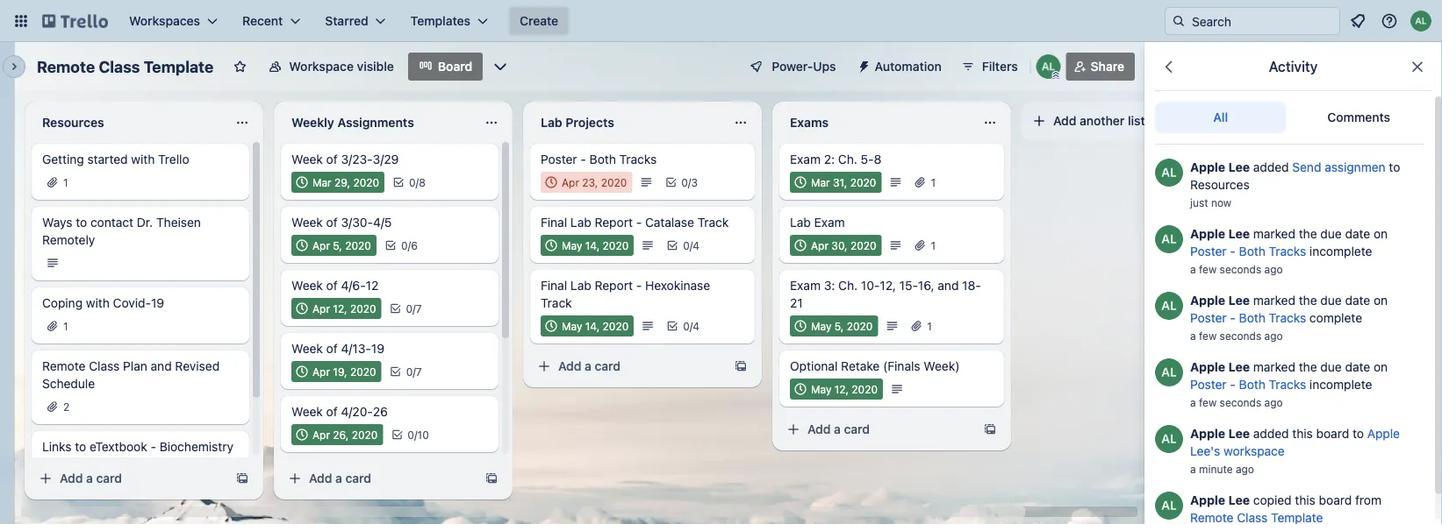 Task type: vqa. For each thing, say whether or not it's contained in the screenshot.


Task type: describe. For each thing, give the bounding box(es) containing it.
exam 2: ch. 5-8 link
[[790, 151, 994, 169]]

ways to contact dr. theisen remotely link
[[42, 214, 239, 249]]

resources inside to resources
[[1190, 178, 1250, 192]]

- inside final lab report - hexokinase track
[[636, 279, 642, 293]]

- inside poster - both tracks link
[[581, 152, 586, 167]]

both up apr 23, 2020
[[590, 152, 616, 167]]

templates button
[[400, 7, 499, 35]]

etextbook
[[90, 440, 147, 455]]

4/5
[[373, 216, 392, 230]]

minute
[[1199, 464, 1233, 476]]

Exams text field
[[780, 109, 973, 137]]

the inside apple lee marked the due date on poster - both tracks complete a few seconds ago
[[1299, 294, 1317, 308]]

both inside apple lee marked the due date on poster - both tracks complete a few seconds ago
[[1239, 311, 1266, 326]]

- inside apple lee marked the due date on poster - both tracks complete a few seconds ago
[[1230, 311, 1236, 326]]

tracks down lab projects text box
[[619, 152, 657, 167]]

just now link
[[1190, 197, 1232, 209]]

5 lee from the top
[[1229, 427, 1250, 442]]

schedule
[[42, 377, 95, 392]]

lab up apr 30, 2020 checkbox
[[790, 216, 811, 230]]

apple lee's workspace link
[[1190, 427, 1400, 459]]

add another list
[[1053, 114, 1145, 128]]

a inside apple lee marked the due date on poster - both tracks complete a few seconds ago
[[1190, 330, 1196, 342]]

add a card button for 12
[[281, 465, 478, 493]]

theisen
[[156, 216, 201, 230]]

Weekly Assignments text field
[[281, 109, 474, 137]]

apple inside apple lee's workspace
[[1367, 427, 1400, 442]]

apr for lab exam
[[811, 240, 829, 252]]

added for this
[[1253, 427, 1289, 442]]

another
[[1080, 114, 1125, 128]]

from
[[1355, 494, 1382, 508]]

1 incomplete from the top
[[1310, 244, 1372, 259]]

Mar 31, 2020 checkbox
[[790, 172, 882, 193]]

plan
[[123, 359, 147, 374]]

apple lee marked the due date on poster - both tracks complete a few seconds ago
[[1190, 294, 1388, 342]]

card for report
[[595, 359, 621, 374]]

of for 4/20-
[[326, 405, 338, 420]]

0 down "week of 3/23-3/29" link
[[409, 176, 416, 189]]

1 down coping
[[63, 320, 68, 333]]

filters
[[982, 59, 1018, 74]]

add a card button for 10-
[[780, 416, 976, 444]]

exam 3: ch. 10-12, 15-16, and 18- 21 link
[[790, 277, 994, 313]]

apr 12, 2020
[[313, 303, 376, 315]]

0 / 10
[[408, 429, 429, 442]]

4/6-
[[341, 279, 366, 293]]

card for ch.
[[844, 423, 870, 437]]

board for from
[[1319, 494, 1352, 508]]

seconds for a few seconds ago link for poster - both tracks link under now
[[1220, 263, 1262, 276]]

1 few from the top
[[1199, 263, 1217, 276]]

poster - both tracks link down lab projects text box
[[541, 151, 744, 169]]

marked for poster - both tracks link above apple lee added this board to's a few seconds ago link
[[1253, 360, 1296, 375]]

may 14, 2020 for hexokinase
[[562, 320, 629, 333]]

0 notifications image
[[1348, 11, 1369, 32]]

exams
[[790, 115, 829, 130]]

0 / 4 for catalase
[[683, 240, 700, 252]]

tracks for poster - both tracks link on the left of complete
[[1269, 311, 1306, 326]]

19 for 4/13-
[[371, 342, 384, 356]]

to right links
[[75, 440, 86, 455]]

now
[[1211, 197, 1232, 209]]

track for final lab report - hexokinase track
[[541, 296, 572, 311]]

optional retake (finals week) link
[[790, 358, 994, 376]]

a few seconds ago link for poster - both tracks link on the left of complete
[[1190, 330, 1283, 342]]

add for week of 4/13-19
[[309, 472, 332, 486]]

add a card for 3:
[[808, 423, 870, 437]]

create button
[[509, 7, 569, 35]]

2020 for final lab report - catalase track
[[603, 240, 629, 252]]

may for exam 3: ch. 10-12, 15-16, and 18- 21
[[811, 320, 832, 333]]

template
[[144, 57, 214, 76]]

4/13-
[[341, 342, 371, 356]]

complete
[[1310, 311, 1363, 326]]

lee inside apple lee marked the due date on poster - both tracks complete a few seconds ago
[[1229, 294, 1250, 308]]

16,
[[918, 279, 935, 293]]

4 for hexokinase
[[693, 320, 700, 333]]

seconds for a few seconds ago link related to poster - both tracks link on the left of complete
[[1220, 330, 1262, 342]]

add a card for of
[[309, 472, 371, 486]]

assignmen
[[1325, 160, 1386, 175]]

tracks for poster - both tracks link under now
[[1269, 244, 1306, 259]]

board for to
[[1316, 427, 1349, 442]]

apr for week of 4/13-19
[[313, 366, 330, 378]]

coping with covid-19
[[42, 296, 164, 311]]

1 vertical spatial 8
[[419, 176, 426, 189]]

board link
[[408, 53, 483, 81]]

21
[[790, 296, 803, 311]]

2020 for week of 4/20-26
[[352, 429, 378, 442]]

1 down getting
[[63, 176, 68, 189]]

of for 3/30-
[[326, 216, 338, 230]]

all
[[1214, 110, 1228, 125]]

Apr 23, 2020 checkbox
[[541, 172, 632, 193]]

3/23-
[[341, 152, 373, 167]]

3 date from the top
[[1345, 360, 1371, 375]]

both up apple lee marked the due date on poster - both tracks complete a few seconds ago
[[1239, 244, 1266, 259]]

may for optional retake (finals week)
[[811, 384, 832, 396]]

2020 for exam 2: ch. 5-8
[[850, 176, 876, 189]]

2020 for lab exam
[[851, 240, 877, 252]]

apr 30, 2020
[[811, 240, 877, 252]]

0 left 6
[[401, 240, 408, 252]]

add another list button
[[1022, 102, 1261, 140]]

started
[[87, 152, 128, 167]]

week for week of 4/20-26
[[291, 405, 323, 420]]

final lab report - hexokinase track link
[[541, 277, 744, 313]]

4 for catalase
[[693, 240, 700, 252]]

class for plan
[[89, 359, 120, 374]]

a few seconds ago link for poster - both tracks link above apple lee added this board to
[[1190, 397, 1283, 409]]

recent
[[242, 14, 283, 28]]

a minute ago
[[1190, 464, 1254, 476]]

activity
[[1269, 58, 1318, 75]]

getting started with trello
[[42, 152, 189, 167]]

card for 4/6-
[[345, 472, 371, 486]]

2020 for week of 4/13-19
[[350, 366, 376, 378]]

8 inside 'link'
[[874, 152, 882, 167]]

week for week of 3/23-3/29
[[291, 152, 323, 167]]

hexokinase
[[645, 279, 710, 293]]

and inside remote class plan and revised schedule
[[151, 359, 172, 374]]

comments
[[1328, 110, 1391, 125]]

workspaces button
[[119, 7, 228, 35]]

Apr 5, 2020 checkbox
[[291, 235, 377, 256]]

29,
[[335, 176, 350, 189]]

remote for remote class template
[[37, 57, 95, 76]]

remote class plan and revised schedule
[[42, 359, 220, 392]]

star or unstar board image
[[233, 60, 247, 74]]

weekly
[[291, 115, 334, 130]]

workspaces
[[129, 14, 200, 28]]

poster - both tracks link up apple lee added this board to
[[1190, 378, 1306, 392]]

share
[[1091, 59, 1125, 74]]

- inside final lab report - catalase track link
[[636, 216, 642, 230]]

week for week of 3/30-4/5
[[291, 216, 323, 230]]

poster - both tracks link left complete
[[1190, 311, 1306, 326]]

Mar 29, 2020 checkbox
[[291, 172, 385, 193]]

2020 for poster - both tracks
[[601, 176, 627, 189]]

23,
[[582, 176, 598, 189]]

3 the from the top
[[1299, 360, 1317, 375]]

links to etextbook - biochemistry link
[[42, 439, 239, 456]]

week of 4/6-12 link
[[291, 277, 488, 295]]

3 due from the top
[[1321, 360, 1342, 375]]

12
[[366, 279, 379, 293]]

5-
[[861, 152, 874, 167]]

/ down catalase
[[690, 240, 693, 252]]

add a card for lab
[[558, 359, 621, 374]]

0 down week of 4/6-12 link
[[406, 303, 413, 315]]

power-ups
[[772, 59, 836, 74]]

visible
[[357, 59, 394, 74]]

/ down "week of 3/23-3/29" link
[[416, 176, 419, 189]]

remote for remote class plan and revised schedule
[[42, 359, 86, 374]]

/ up catalase
[[688, 176, 691, 189]]

/ down week of 3/30-4/5 link
[[408, 240, 411, 252]]

dr.
[[137, 216, 153, 230]]

to up from
[[1353, 427, 1364, 442]]

final lab report - hexokinase track
[[541, 279, 710, 311]]

0 down the hexokinase
[[683, 320, 690, 333]]

send
[[1293, 160, 1322, 175]]

marked for a few seconds ago link for poster - both tracks link under now
[[1253, 227, 1296, 241]]

lab inside final lab report - hexokinase track
[[571, 279, 591, 293]]

with inside coping with covid-19 link
[[86, 296, 110, 311]]

7 for 19
[[416, 366, 422, 378]]

marked for a few seconds ago link related to poster - both tracks link on the left of complete
[[1253, 294, 1296, 308]]

report for hexokinase
[[595, 279, 633, 293]]

final for final lab report - hexokinase track
[[541, 279, 567, 293]]

coping with covid-19 link
[[42, 295, 239, 313]]

2020 for week of 4/6-12
[[350, 303, 376, 315]]

recent button
[[232, 7, 311, 35]]

may 14, 2020 for catalase
[[562, 240, 629, 252]]

links
[[42, 440, 72, 455]]

/ down week of 4/6-12 link
[[413, 303, 416, 315]]

5, for ch.
[[835, 320, 844, 333]]

3/29
[[373, 152, 399, 167]]

workspace visible button
[[257, 53, 405, 81]]

week)
[[924, 359, 960, 374]]

remotely
[[42, 233, 95, 248]]

/ down the hexokinase
[[690, 320, 693, 333]]

starred button
[[315, 7, 397, 35]]

Lab Projects text field
[[530, 109, 723, 137]]

board
[[438, 59, 472, 74]]

just
[[1190, 197, 1208, 209]]

week of 4/20-26
[[291, 405, 388, 420]]

exam for 2:
[[790, 152, 821, 167]]

lab up may 14, 2020 checkbox on the top left of the page
[[571, 216, 591, 230]]

optional retake (finals week)
[[790, 359, 960, 374]]

0 / 7 for 19
[[406, 366, 422, 378]]

3 few from the top
[[1199, 397, 1217, 409]]

10
[[418, 429, 429, 442]]

poster inside apple lee marked the due date on poster - both tracks complete a few seconds ago
[[1190, 311, 1227, 326]]

2 lee from the top
[[1229, 227, 1250, 241]]

apr for week of 4/20-26
[[313, 429, 330, 442]]

on for poster - both tracks link under now
[[1374, 227, 1388, 241]]

tracks for poster - both tracks link above apple lee added this board to
[[1269, 378, 1306, 392]]

weekly assignments
[[291, 115, 414, 130]]

mar 29, 2020
[[313, 176, 379, 189]]

seconds for poster - both tracks link above apple lee added this board to's a few seconds ago link
[[1220, 397, 1262, 409]]

0 down catalase
[[683, 240, 690, 252]]

create
[[520, 14, 558, 28]]

0 / 7 for 12
[[406, 303, 422, 315]]

this for added
[[1293, 427, 1313, 442]]

(finals
[[883, 359, 921, 374]]

just now
[[1190, 197, 1232, 209]]

workspace
[[289, 59, 354, 74]]

apr 23, 2020
[[562, 176, 627, 189]]



Task type: locate. For each thing, give the bounding box(es) containing it.
the down to resources
[[1299, 227, 1317, 241]]

2 of from the top
[[326, 216, 338, 230]]

mar left 29,
[[313, 176, 332, 189]]

apr for week of 4/6-12
[[313, 303, 330, 315]]

card down the apr 26, 2020
[[345, 472, 371, 486]]

1 vertical spatial this
[[1295, 494, 1316, 508]]

this for copied
[[1295, 494, 1316, 508]]

1 vertical spatial report
[[595, 279, 633, 293]]

ch. for 5-
[[838, 152, 858, 167]]

1 vertical spatial marked
[[1253, 294, 1296, 308]]

remote inside remote class plan and revised schedule
[[42, 359, 86, 374]]

this right copied
[[1295, 494, 1316, 508]]

week of 3/30-4/5
[[291, 216, 392, 230]]

2 on from the top
[[1374, 294, 1388, 308]]

12, down week of 4/6-12 at the bottom
[[333, 303, 347, 315]]

1 vertical spatial resources
[[1190, 178, 1250, 192]]

May 12, 2020 checkbox
[[790, 379, 883, 400]]

1 vertical spatial 12,
[[333, 303, 347, 315]]

2 week from the top
[[291, 216, 323, 230]]

0 vertical spatial with
[[131, 152, 155, 167]]

report down may 14, 2020 checkbox on the top left of the page
[[595, 279, 633, 293]]

mar for week
[[313, 176, 332, 189]]

May 5, 2020 checkbox
[[790, 316, 878, 337]]

remote inside board name 'text box'
[[37, 57, 95, 76]]

2 mar from the left
[[811, 176, 830, 189]]

2 7 from the top
[[416, 366, 422, 378]]

add down may 14, 2020 option
[[558, 359, 582, 374]]

add for remote class plan and revised schedule
[[60, 472, 83, 486]]

this member is an admin of this board. image
[[1052, 71, 1060, 79]]

1 vertical spatial with
[[86, 296, 110, 311]]

date down complete
[[1345, 360, 1371, 375]]

retake
[[841, 359, 880, 374]]

class for template
[[99, 57, 140, 76]]

both
[[590, 152, 616, 167], [1239, 244, 1266, 259], [1239, 311, 1266, 326], [1239, 378, 1266, 392]]

1 horizontal spatial mar
[[811, 176, 830, 189]]

week of 3/30-4/5 link
[[291, 214, 488, 232]]

remote down back to home image
[[37, 57, 95, 76]]

0 / 4 for hexokinase
[[683, 320, 700, 333]]

apr down week of 4/6-12 at the bottom
[[313, 303, 330, 315]]

workspace
[[1224, 445, 1285, 459]]

exam
[[790, 152, 821, 167], [814, 216, 845, 230], [790, 279, 821, 293]]

19 up apr 19, 2020
[[371, 342, 384, 356]]

incomplete down complete
[[1310, 378, 1372, 392]]

2 vertical spatial due
[[1321, 360, 1342, 375]]

1 4 from the top
[[693, 240, 700, 252]]

on for poster - both tracks link above apple lee added this board to
[[1374, 360, 1388, 375]]

mar for exam
[[811, 176, 830, 189]]

2020 for week of 3/30-4/5
[[345, 240, 371, 252]]

0 vertical spatial apple lee marked the due date on poster - both tracks incomplete a few seconds ago
[[1190, 227, 1388, 276]]

poster - both tracks link down now
[[1190, 244, 1306, 259]]

week down weekly
[[291, 152, 323, 167]]

1 vertical spatial apple lee marked the due date on poster - both tracks incomplete a few seconds ago
[[1190, 360, 1388, 409]]

with inside getting started with trello link
[[131, 152, 155, 167]]

report inside final lab report - hexokinase track
[[595, 279, 633, 293]]

to
[[1389, 160, 1401, 175], [76, 216, 87, 230], [1353, 427, 1364, 442], [75, 440, 86, 455]]

getting started with trello link
[[42, 151, 239, 169]]

3 lee from the top
[[1229, 294, 1250, 308]]

add
[[1053, 114, 1077, 128], [558, 359, 582, 374], [808, 423, 831, 437], [60, 472, 83, 486], [309, 472, 332, 486]]

to inside to resources
[[1389, 160, 1401, 175]]

with left the trello
[[131, 152, 155, 167]]

tracks left complete
[[1269, 311, 1306, 326]]

0 / 4
[[683, 240, 700, 252], [683, 320, 700, 333]]

2 apple lee marked the due date on poster - both tracks incomplete a few seconds ago from the top
[[1190, 360, 1388, 409]]

comments link
[[1294, 102, 1425, 133]]

mar inside option
[[313, 176, 332, 189]]

2 horizontal spatial 12,
[[880, 279, 896, 293]]

0 / 4 down the hexokinase
[[683, 320, 700, 333]]

14, for final lab report - hexokinase track
[[585, 320, 600, 333]]

19 down ways to contact dr. theisen remotely link
[[151, 296, 164, 311]]

0 vertical spatial a few seconds ago link
[[1190, 263, 1283, 276]]

ch. inside 'link'
[[838, 152, 858, 167]]

2 4 from the top
[[693, 320, 700, 333]]

Apr 30, 2020 checkbox
[[790, 235, 882, 256]]

0 horizontal spatial 8
[[419, 176, 426, 189]]

1 vertical spatial incomplete
[[1310, 378, 1372, 392]]

2 few from the top
[[1199, 330, 1217, 342]]

0 vertical spatial marked
[[1253, 227, 1296, 241]]

ago
[[1265, 263, 1283, 276], [1265, 330, 1283, 342], [1265, 397, 1283, 409], [1236, 464, 1254, 476]]

all link
[[1155, 102, 1287, 133]]

resources up getting
[[42, 115, 104, 130]]

week of 4/6-12
[[291, 279, 379, 293]]

1 seconds from the top
[[1220, 263, 1262, 276]]

2 horizontal spatial create from template… image
[[983, 423, 997, 437]]

1 week from the top
[[291, 152, 323, 167]]

0 vertical spatial seconds
[[1220, 263, 1262, 276]]

2 final from the top
[[541, 279, 567, 293]]

class
[[99, 57, 140, 76], [89, 359, 120, 374]]

8
[[874, 152, 882, 167], [419, 176, 426, 189]]

31,
[[833, 176, 848, 189]]

apr 19, 2020
[[313, 366, 376, 378]]

5 of from the top
[[326, 405, 338, 420]]

1 final from the top
[[541, 216, 567, 230]]

1 7 from the top
[[416, 303, 422, 315]]

week of 3/23-3/29 link
[[291, 151, 488, 169]]

may down final lab report - hexokinase track
[[562, 320, 582, 333]]

added left send
[[1253, 160, 1289, 175]]

0 vertical spatial board
[[1316, 427, 1349, 442]]

seconds
[[1220, 263, 1262, 276], [1220, 330, 1262, 342], [1220, 397, 1262, 409]]

2 a few seconds ago link from the top
[[1190, 330, 1283, 342]]

12, inside checkbox
[[333, 303, 347, 315]]

2020 for week of 3/23-3/29
[[353, 176, 379, 189]]

ch. right 3:
[[839, 279, 858, 293]]

biochemistry
[[160, 440, 233, 455]]

ago for poster - both tracks link under now
[[1265, 263, 1283, 276]]

1 vertical spatial 7
[[416, 366, 422, 378]]

0 vertical spatial 4
[[693, 240, 700, 252]]

add a card down may 12, 2020 option
[[808, 423, 870, 437]]

14, inside checkbox
[[585, 240, 600, 252]]

open information menu image
[[1381, 12, 1398, 30]]

may inside checkbox
[[562, 240, 582, 252]]

2 may 14, 2020 from the top
[[562, 320, 629, 333]]

add a card button for 19
[[32, 465, 228, 493]]

1 a few seconds ago link from the top
[[1190, 263, 1283, 276]]

Apr 26, 2020 checkbox
[[291, 425, 383, 446]]

of for 4/6-
[[326, 279, 338, 293]]

0 horizontal spatial with
[[86, 296, 110, 311]]

2 due from the top
[[1321, 294, 1342, 308]]

Search field
[[1186, 8, 1340, 34]]

1 vertical spatial 19
[[371, 342, 384, 356]]

1 vertical spatial the
[[1299, 294, 1317, 308]]

4 lee from the top
[[1229, 360, 1250, 375]]

mar left 31,
[[811, 176, 830, 189]]

may 14, 2020 down final lab report - catalase track
[[562, 240, 629, 252]]

week up the apr 19, 2020 checkbox on the bottom of the page
[[291, 342, 323, 356]]

0 vertical spatial few
[[1199, 263, 1217, 276]]

apr left 26,
[[313, 429, 330, 442]]

1 the from the top
[[1299, 227, 1317, 241]]

ch. inside exam 3: ch. 10-12, 15-16, and 18- 21
[[839, 279, 858, 293]]

ago for poster - both tracks link on the left of complete
[[1265, 330, 1283, 342]]

exam left 2:
[[790, 152, 821, 167]]

resources inside text box
[[42, 115, 104, 130]]

3 marked from the top
[[1253, 360, 1296, 375]]

may for final lab report - catalase track
[[562, 240, 582, 252]]

0 left 10
[[408, 429, 414, 442]]

1 of from the top
[[326, 152, 338, 167]]

final lab report - catalase track
[[541, 216, 729, 230]]

tracks
[[619, 152, 657, 167], [1269, 244, 1306, 259], [1269, 311, 1306, 326], [1269, 378, 1306, 392]]

/ down the week of 4/20-26 link
[[414, 429, 418, 442]]

19,
[[333, 366, 347, 378]]

due inside apple lee marked the due date on poster - both tracks complete a few seconds ago
[[1321, 294, 1342, 308]]

2 vertical spatial the
[[1299, 360, 1317, 375]]

add inside button
[[1053, 114, 1077, 128]]

sm image
[[850, 53, 875, 77]]

0 vertical spatial create from template… image
[[734, 360, 748, 374]]

1 for exam 3: ch. 10-12, 15-16, and 18- 21
[[927, 320, 932, 333]]

0 vertical spatial added
[[1253, 160, 1289, 175]]

on inside apple lee marked the due date on poster - both tracks complete a few seconds ago
[[1374, 294, 1388, 308]]

0 horizontal spatial track
[[541, 296, 572, 311]]

19 for covid-
[[151, 296, 164, 311]]

15-
[[899, 279, 918, 293]]

1 vertical spatial 14,
[[585, 320, 600, 333]]

back to home image
[[42, 7, 108, 35]]

primary element
[[0, 0, 1442, 42]]

starred
[[325, 14, 368, 28]]

apr for poster - both tracks
[[562, 176, 579, 189]]

mar 31, 2020
[[811, 176, 876, 189]]

search image
[[1172, 14, 1186, 28]]

3/30-
[[341, 216, 373, 230]]

1 horizontal spatial 5,
[[835, 320, 844, 333]]

a few seconds ago link for poster - both tracks link under now
[[1190, 263, 1283, 276]]

12, left 15- at the bottom right of page
[[880, 279, 896, 293]]

apple inside apple lee marked the due date on poster - both tracks complete a few seconds ago
[[1190, 294, 1226, 308]]

2 vertical spatial date
[[1345, 360, 1371, 375]]

add a card down etextbook
[[60, 472, 122, 486]]

5, inside option
[[835, 320, 844, 333]]

2 vertical spatial exam
[[790, 279, 821, 293]]

1 vertical spatial 0 / 4
[[683, 320, 700, 333]]

1 vertical spatial ch.
[[839, 279, 858, 293]]

2 the from the top
[[1299, 294, 1317, 308]]

2020 for final lab report - hexokinase track
[[603, 320, 629, 333]]

resources
[[42, 115, 104, 130], [1190, 178, 1250, 192]]

1 date from the top
[[1345, 227, 1371, 241]]

exam inside exam 3: ch. 10-12, 15-16, and 18- 21
[[790, 279, 821, 293]]

date up complete
[[1345, 294, 1371, 308]]

2020 right 31,
[[850, 176, 876, 189]]

on
[[1374, 227, 1388, 241], [1374, 294, 1388, 308], [1374, 360, 1388, 375]]

2 vertical spatial on
[[1374, 360, 1388, 375]]

create from template… image
[[235, 472, 249, 486]]

1 horizontal spatial track
[[698, 216, 729, 230]]

the up complete
[[1299, 294, 1317, 308]]

2020 for optional retake (finals week)
[[852, 384, 878, 396]]

14, down final lab report - catalase track
[[585, 240, 600, 252]]

0 vertical spatial exam
[[790, 152, 821, 167]]

this up apple lee copied this board from
[[1293, 427, 1313, 442]]

Board name text field
[[28, 53, 222, 81]]

0 vertical spatial the
[[1299, 227, 1317, 241]]

0 vertical spatial may 14, 2020
[[562, 240, 629, 252]]

0 vertical spatial class
[[99, 57, 140, 76]]

2020 for exam 3: ch. 10-12, 15-16, and 18- 21
[[847, 320, 873, 333]]

1 vertical spatial create from template… image
[[983, 423, 997, 437]]

card down etextbook
[[96, 472, 122, 486]]

1 vertical spatial few
[[1199, 330, 1217, 342]]

0 horizontal spatial 5,
[[333, 240, 342, 252]]

1 vertical spatial a few seconds ago link
[[1190, 330, 1283, 342]]

3 seconds from the top
[[1220, 397, 1262, 409]]

week of 4/13-19
[[291, 342, 384, 356]]

may 14, 2020 inside may 14, 2020 checkbox
[[562, 240, 629, 252]]

apple lee's workspace
[[1190, 427, 1400, 459]]

lab projects
[[541, 115, 614, 130]]

card for covid-
[[96, 472, 122, 486]]

week for week of 4/13-19
[[291, 342, 323, 356]]

1 vertical spatial due
[[1321, 294, 1342, 308]]

of for 3/23-
[[326, 152, 338, 167]]

and inside exam 3: ch. 10-12, 15-16, and 18- 21
[[938, 279, 959, 293]]

track inside final lab report - hexokinase track
[[541, 296, 572, 311]]

3 of from the top
[[326, 279, 338, 293]]

8 down "week of 3/23-3/29" link
[[419, 176, 426, 189]]

Apr 12, 2020 checkbox
[[291, 298, 381, 320]]

4 of from the top
[[326, 342, 338, 356]]

0 vertical spatial 8
[[874, 152, 882, 167]]

1 added from the top
[[1253, 160, 1289, 175]]

add for optional retake (finals week)
[[808, 423, 831, 437]]

0 vertical spatial 12,
[[880, 279, 896, 293]]

Apr 19, 2020 checkbox
[[291, 362, 382, 383]]

1 vertical spatial track
[[541, 296, 572, 311]]

0 vertical spatial track
[[698, 216, 729, 230]]

2020
[[353, 176, 379, 189], [601, 176, 627, 189], [850, 176, 876, 189], [345, 240, 371, 252], [603, 240, 629, 252], [851, 240, 877, 252], [350, 303, 376, 315], [603, 320, 629, 333], [847, 320, 873, 333], [350, 366, 376, 378], [852, 384, 878, 396], [352, 429, 378, 442]]

2 vertical spatial 12,
[[835, 384, 849, 396]]

3 on from the top
[[1374, 360, 1388, 375]]

6
[[411, 240, 418, 252]]

0 vertical spatial remote
[[37, 57, 95, 76]]

week up apr 12, 2020 checkbox
[[291, 279, 323, 293]]

4 down the hexokinase
[[693, 320, 700, 333]]

2020 down 3/30-
[[345, 240, 371, 252]]

1 vertical spatial exam
[[814, 216, 845, 230]]

2 14, from the top
[[585, 320, 600, 333]]

on for poster - both tracks link on the left of complete
[[1374, 294, 1388, 308]]

3 week from the top
[[291, 279, 323, 293]]

0
[[409, 176, 416, 189], [681, 176, 688, 189], [401, 240, 408, 252], [683, 240, 690, 252], [406, 303, 413, 315], [683, 320, 690, 333], [406, 366, 413, 378], [408, 429, 414, 442]]

coping
[[42, 296, 83, 311]]

to inside ways to contact dr. theisen remotely
[[76, 216, 87, 230]]

2 date from the top
[[1345, 294, 1371, 308]]

1 vertical spatial board
[[1319, 494, 1352, 508]]

0 / 7
[[406, 303, 422, 315], [406, 366, 422, 378]]

exam for 3:
[[790, 279, 821, 293]]

add a card for with
[[60, 472, 122, 486]]

1 for exam 2: ch. 5-8
[[931, 176, 936, 189]]

0 down week of 4/13-19 link
[[406, 366, 413, 378]]

apr down "week of 3/30-4/5"
[[313, 240, 330, 252]]

track for final lab report - catalase track
[[698, 216, 729, 230]]

create from template… image
[[734, 360, 748, 374], [983, 423, 997, 437], [485, 472, 499, 486]]

due down send assignmen link
[[1321, 227, 1342, 241]]

0 / 6
[[401, 240, 418, 252]]

apr inside option
[[562, 176, 579, 189]]

mar inside checkbox
[[811, 176, 830, 189]]

2 0 / 7 from the top
[[406, 366, 422, 378]]

exam inside 'link'
[[790, 152, 821, 167]]

of up apr 5, 2020 checkbox
[[326, 216, 338, 230]]

1 may 14, 2020 from the top
[[562, 240, 629, 252]]

0 vertical spatial 5,
[[333, 240, 342, 252]]

add down may 12, 2020 option
[[808, 423, 831, 437]]

Resources text field
[[32, 109, 225, 137]]

remote up the schedule
[[42, 359, 86, 374]]

26
[[373, 405, 388, 420]]

due down complete
[[1321, 360, 1342, 375]]

3 a few seconds ago link from the top
[[1190, 397, 1283, 409]]

share button
[[1066, 53, 1135, 81]]

1 marked from the top
[[1253, 227, 1296, 241]]

- inside links to etextbook - biochemistry link
[[151, 440, 156, 455]]

1 vertical spatial 0 / 7
[[406, 366, 422, 378]]

apr left 30,
[[811, 240, 829, 252]]

1 vertical spatial 5,
[[835, 320, 844, 333]]

class inside remote class plan and revised schedule
[[89, 359, 120, 374]]

1 on from the top
[[1374, 227, 1388, 241]]

week of 3/23-3/29
[[291, 152, 399, 167]]

2020 inside option
[[601, 176, 627, 189]]

14, inside option
[[585, 320, 600, 333]]

2 vertical spatial a few seconds ago link
[[1190, 397, 1283, 409]]

2020 right 29,
[[353, 176, 379, 189]]

0 / 4 down catalase
[[683, 240, 700, 252]]

1 vertical spatial seconds
[[1220, 330, 1262, 342]]

ups
[[813, 59, 836, 74]]

resources up now
[[1190, 178, 1250, 192]]

create from template… image for hexokinase
[[734, 360, 748, 374]]

1 vertical spatial may 14, 2020
[[562, 320, 629, 333]]

final inside final lab report - hexokinase track
[[541, 279, 567, 293]]

tracks up apple lee added this board to
[[1269, 378, 1306, 392]]

covid-
[[113, 296, 151, 311]]

may down "optional"
[[811, 384, 832, 396]]

card down may 14, 2020 option
[[595, 359, 621, 374]]

1 mar from the left
[[313, 176, 332, 189]]

2020 right 19,
[[350, 366, 376, 378]]

0 horizontal spatial create from template… image
[[485, 472, 499, 486]]

apr left 23,
[[562, 176, 579, 189]]

add a card button down may 12, 2020
[[780, 416, 976, 444]]

tracks inside apple lee marked the due date on poster - both tracks complete a few seconds ago
[[1269, 311, 1306, 326]]

due
[[1321, 227, 1342, 241], [1321, 294, 1342, 308], [1321, 360, 1342, 375]]

1 vertical spatial 4
[[693, 320, 700, 333]]

exam 3: ch. 10-12, 15-16, and 18- 21
[[790, 279, 981, 311]]

2 incomplete from the top
[[1310, 378, 1372, 392]]

2 vertical spatial seconds
[[1220, 397, 1262, 409]]

3
[[691, 176, 698, 189]]

0 vertical spatial 14,
[[585, 240, 600, 252]]

1 horizontal spatial with
[[131, 152, 155, 167]]

1 horizontal spatial 19
[[371, 342, 384, 356]]

5, for 3/30-
[[333, 240, 342, 252]]

/ down week of 4/13-19 link
[[413, 366, 416, 378]]

apple
[[1190, 160, 1226, 175], [1190, 227, 1226, 241], [1190, 294, 1226, 308], [1190, 360, 1226, 375], [1190, 427, 1226, 442], [1367, 427, 1400, 442], [1190, 494, 1226, 508]]

0 / 7 down week of 4/6-12 link
[[406, 303, 422, 315]]

10-
[[861, 279, 880, 293]]

1 vertical spatial final
[[541, 279, 567, 293]]

customize views image
[[492, 58, 509, 75]]

0 vertical spatial date
[[1345, 227, 1371, 241]]

copied
[[1253, 494, 1292, 508]]

may up "optional"
[[811, 320, 832, 333]]

may 14, 2020 inside may 14, 2020 option
[[562, 320, 629, 333]]

0 vertical spatial on
[[1374, 227, 1388, 241]]

class inside board name 'text box'
[[99, 57, 140, 76]]

2020 right 26,
[[352, 429, 378, 442]]

1 horizontal spatial 8
[[874, 152, 882, 167]]

0 vertical spatial 0 / 7
[[406, 303, 422, 315]]

apple lee marked the due date on poster - both tracks incomplete a few seconds ago up apple lee added this board to
[[1190, 360, 1388, 409]]

12, inside option
[[835, 384, 849, 396]]

0 vertical spatial this
[[1293, 427, 1313, 442]]

to right "assignmen"
[[1389, 160, 1401, 175]]

add a card button down may 14, 2020 option
[[530, 353, 727, 381]]

final for final lab report - catalase track
[[541, 216, 567, 230]]

and
[[938, 279, 959, 293], [151, 359, 172, 374]]

0 horizontal spatial 19
[[151, 296, 164, 311]]

1 report from the top
[[595, 216, 633, 230]]

1 for lab exam
[[931, 240, 936, 252]]

1 vertical spatial on
[[1374, 294, 1388, 308]]

0 left 3
[[681, 176, 688, 189]]

ch. right 2:
[[838, 152, 858, 167]]

1 0 / 7 from the top
[[406, 303, 422, 315]]

ago inside apple lee marked the due date on poster - both tracks complete a few seconds ago
[[1265, 330, 1283, 342]]

1 vertical spatial remote
[[42, 359, 86, 374]]

7 for 12
[[416, 303, 422, 315]]

add a card down 26,
[[309, 472, 371, 486]]

2020 down "12"
[[350, 303, 376, 315]]

1 0 / 4 from the top
[[683, 240, 700, 252]]

lab down may 14, 2020 checkbox on the top left of the page
[[571, 279, 591, 293]]

both left complete
[[1239, 311, 1266, 326]]

2 seconds from the top
[[1220, 330, 1262, 342]]

contact
[[90, 216, 133, 230]]

0 vertical spatial 0 / 4
[[683, 240, 700, 252]]

14, for final lab report - catalase track
[[585, 240, 600, 252]]

2 added from the top
[[1253, 427, 1289, 442]]

30,
[[832, 240, 848, 252]]

with
[[131, 152, 155, 167], [86, 296, 110, 311]]

catalase
[[645, 216, 694, 230]]

1 vertical spatial class
[[89, 359, 120, 374]]

class left plan
[[89, 359, 120, 374]]

4
[[693, 240, 700, 252], [693, 320, 700, 333]]

6 lee from the top
[[1229, 494, 1250, 508]]

12, for optional retake (finals week)
[[835, 384, 849, 396]]

1 horizontal spatial and
[[938, 279, 959, 293]]

1 lee from the top
[[1229, 160, 1250, 175]]

0 vertical spatial report
[[595, 216, 633, 230]]

with left covid- on the left of the page
[[86, 296, 110, 311]]

0 vertical spatial and
[[938, 279, 959, 293]]

1 horizontal spatial 12,
[[835, 384, 849, 396]]

date inside apple lee marked the due date on poster - both tracks complete a few seconds ago
[[1345, 294, 1371, 308]]

of left 4/6-
[[326, 279, 338, 293]]

4 week from the top
[[291, 342, 323, 356]]

0 vertical spatial 7
[[416, 303, 422, 315]]

0 vertical spatial resources
[[42, 115, 104, 130]]

apple lee copied this board from
[[1190, 494, 1382, 508]]

remote class plan and revised schedule link
[[42, 358, 239, 393]]

apr for week of 3/30-4/5
[[313, 240, 330, 252]]

4 down catalase
[[693, 240, 700, 252]]

1 14, from the top
[[585, 240, 600, 252]]

ch. for 10-
[[839, 279, 858, 293]]

1 apple lee marked the due date on poster - both tracks incomplete a few seconds ago from the top
[[1190, 227, 1388, 276]]

0 horizontal spatial and
[[151, 359, 172, 374]]

0 vertical spatial incomplete
[[1310, 244, 1372, 259]]

2 vertical spatial marked
[[1253, 360, 1296, 375]]

1 horizontal spatial resources
[[1190, 178, 1250, 192]]

may down apr 23, 2020 option
[[562, 240, 582, 252]]

seconds inside apple lee marked the due date on poster - both tracks complete a few seconds ago
[[1220, 330, 1262, 342]]

add a card button down the apr 26, 2020
[[281, 465, 478, 493]]

May 14, 2020 checkbox
[[541, 235, 634, 256]]

exam up 21
[[790, 279, 821, 293]]

and right plan
[[151, 359, 172, 374]]

0 vertical spatial final
[[541, 216, 567, 230]]

0 vertical spatial ch.
[[838, 152, 858, 167]]

week up the apr 26, 2020 checkbox
[[291, 405, 323, 420]]

class up resources text box
[[99, 57, 140, 76]]

1 down the exam 2: ch. 5-8 'link' at the right top of page
[[931, 176, 936, 189]]

12, inside exam 3: ch. 10-12, 15-16, and 18- 21
[[880, 279, 896, 293]]

lee
[[1229, 160, 1250, 175], [1229, 227, 1250, 241], [1229, 294, 1250, 308], [1229, 360, 1250, 375], [1229, 427, 1250, 442], [1229, 494, 1250, 508]]

2 report from the top
[[595, 279, 633, 293]]

2020 down final lab report - hexokinase track
[[603, 320, 629, 333]]

getting
[[42, 152, 84, 167]]

1 vertical spatial date
[[1345, 294, 1371, 308]]

1 vertical spatial and
[[151, 359, 172, 374]]

apple lee (applelee29) image
[[1411, 11, 1432, 32], [1036, 54, 1061, 79], [1155, 159, 1183, 187], [1155, 226, 1183, 254], [1155, 292, 1183, 320], [1155, 359, 1183, 387], [1155, 426, 1183, 454], [1155, 492, 1183, 521]]

projects
[[566, 115, 614, 130]]

14, down final lab report - hexokinase track
[[585, 320, 600, 333]]

5, inside checkbox
[[333, 240, 342, 252]]

added up workspace
[[1253, 427, 1289, 442]]

marked inside apple lee marked the due date on poster - both tracks complete a few seconds ago
[[1253, 294, 1296, 308]]

12,
[[880, 279, 896, 293], [333, 303, 347, 315], [835, 384, 849, 396]]

week for week of 4/6-12
[[291, 279, 323, 293]]

few inside apple lee marked the due date on poster - both tracks complete a few seconds ago
[[1199, 330, 1217, 342]]

0 horizontal spatial mar
[[313, 176, 332, 189]]

list
[[1128, 114, 1145, 128]]

add a card button for -
[[530, 353, 727, 381]]

send assignmen link
[[1293, 160, 1386, 175]]

2 vertical spatial few
[[1199, 397, 1217, 409]]

added for send
[[1253, 160, 1289, 175]]

1 due from the top
[[1321, 227, 1342, 241]]

May 14, 2020 checkbox
[[541, 316, 634, 337]]

add a card button down the links to etextbook - biochemistry
[[32, 465, 228, 493]]

both up apple lee added this board to
[[1239, 378, 1266, 392]]

may 12, 2020
[[811, 384, 878, 396]]

19
[[151, 296, 164, 311], [371, 342, 384, 356]]

lab inside text box
[[541, 115, 562, 130]]

a few seconds ago link
[[1190, 263, 1283, 276], [1190, 330, 1283, 342], [1190, 397, 1283, 409]]

may for final lab report - hexokinase track
[[562, 320, 582, 333]]

7 down week of 4/6-12 link
[[416, 303, 422, 315]]

5 week from the top
[[291, 405, 323, 420]]

report for catalase
[[595, 216, 633, 230]]

0 vertical spatial due
[[1321, 227, 1342, 241]]

date
[[1345, 227, 1371, 241], [1345, 294, 1371, 308], [1345, 360, 1371, 375]]

apr 26, 2020
[[313, 429, 378, 442]]

ago for poster - both tracks link above apple lee added this board to
[[1265, 397, 1283, 409]]

2 0 / 4 from the top
[[683, 320, 700, 333]]

of for 4/13-
[[326, 342, 338, 356]]

1 horizontal spatial create from template… image
[[734, 360, 748, 374]]

apple lee added send assignmen
[[1190, 160, 1386, 175]]

report up may 14, 2020 checkbox on the top left of the page
[[595, 216, 633, 230]]

2 vertical spatial create from template… image
[[485, 472, 499, 486]]

2 marked from the top
[[1253, 294, 1296, 308]]

create from template… image for 12,
[[983, 423, 997, 437]]

apple lee marked the due date on poster - both tracks incomplete a few seconds ago up apple lee marked the due date on poster - both tracks complete a few seconds ago
[[1190, 227, 1388, 276]]

0 horizontal spatial 12,
[[333, 303, 347, 315]]

12, for week of 4/6-12
[[333, 303, 347, 315]]

0 vertical spatial 19
[[151, 296, 164, 311]]

1 vertical spatial added
[[1253, 427, 1289, 442]]



